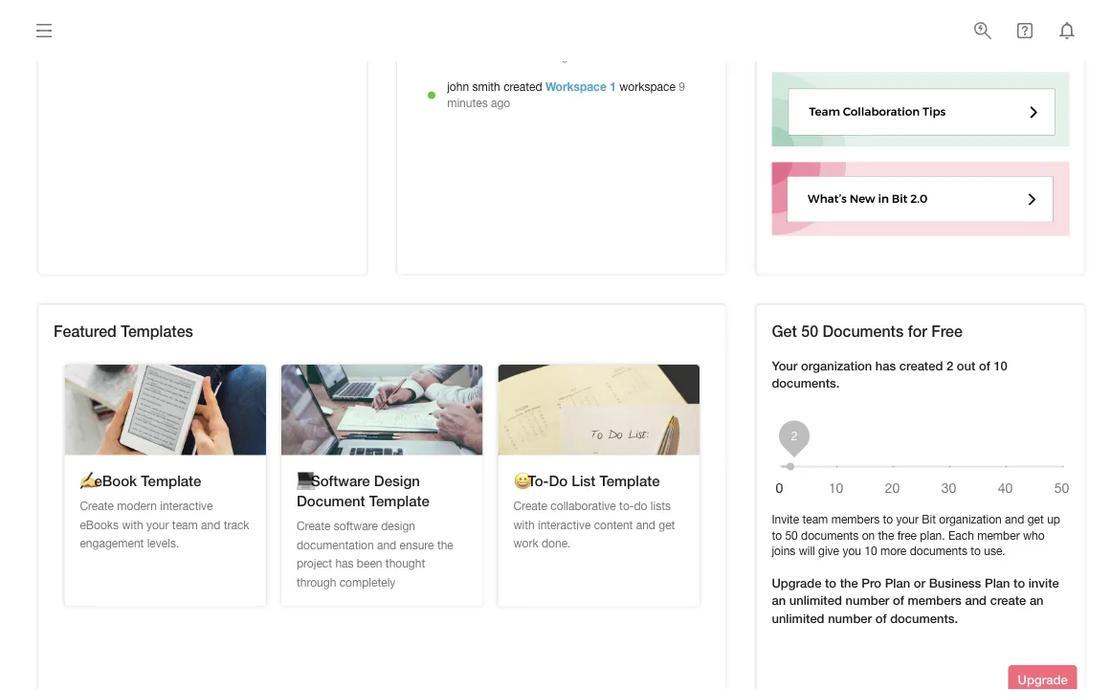 Task type: vqa. For each thing, say whether or not it's contained in the screenshot.


Task type: describe. For each thing, give the bounding box(es) containing it.
been
[[357, 557, 382, 570]]

1 vertical spatial 9 minutes ago
[[447, 80, 685, 109]]

and inside upgrade to the pro plan or business plan to invite an unlimited number of members and create an unlimited number of documents.
[[965, 593, 987, 608]]

💻software design document template image
[[281, 365, 483, 455]]

documents
[[823, 322, 904, 340]]

0 vertical spatial ago
[[556, 49, 575, 62]]

to left use.
[[971, 544, 981, 558]]

template for 💻software design document template
[[369, 492, 430, 509]]

1 horizontal spatial 50
[[801, 322, 818, 340]]

do
[[549, 472, 568, 489]]

0 vertical spatial minutes
[[512, 49, 553, 62]]

design
[[381, 519, 415, 533]]

modern
[[117, 499, 157, 513]]

to up more
[[883, 512, 893, 525]]

free
[[898, 528, 917, 542]]

track
[[224, 518, 249, 531]]

1
[[610, 80, 616, 93]]

0 vertical spatial number
[[846, 593, 890, 608]]

😀to-do list template image
[[498, 365, 700, 455]]

smith
[[472, 80, 500, 93]]

💻software
[[297, 472, 370, 489]]

9 inside 9 minutes ago
[[679, 80, 685, 93]]

ebooks
[[80, 518, 119, 531]]

2 plan from the left
[[985, 576, 1010, 590]]

more
[[881, 544, 907, 558]]

member
[[978, 528, 1020, 542]]

members inside upgrade to the pro plan or business plan to invite an unlimited number of members and create an unlimited number of documents.
[[908, 593, 962, 608]]

0 horizontal spatial template
[[141, 472, 201, 489]]

list
[[572, 472, 596, 489]]

create for 💻software design document template
[[297, 519, 331, 533]]

interactive inside create modern interactive ebooks with your team and track engagement levels.
[[160, 499, 213, 513]]

✍️ebook template image
[[65, 365, 266, 455]]

template for 😀to-do list template
[[600, 472, 660, 489]]

1 vertical spatial number
[[828, 610, 872, 625]]

john smith created workspace 1 workspace
[[447, 80, 676, 93]]

pro
[[862, 576, 882, 590]]

ago inside 9 minutes ago
[[491, 96, 510, 109]]

free
[[932, 322, 963, 340]]

do
[[634, 499, 648, 513]]

collaborative
[[551, 499, 616, 513]]

templates
[[121, 322, 193, 340]]

to up create
[[1014, 576, 1025, 590]]

create for ✍️ebook template
[[80, 499, 114, 513]]

organization inside 'invite team members to your bit organization and get up to 50 documents on the free plan. each member who joins will give you 10 more documents to use.'
[[939, 512, 1002, 525]]

create modern interactive ebooks with your team and track engagement levels.
[[80, 499, 249, 550]]

get 50 documents for free
[[772, 322, 963, 340]]

your inside 'invite team members to your bit organization and get up to 50 documents on the free plan. each member who joins will give you 10 more documents to use.'
[[896, 512, 919, 525]]

upgrade button
[[1009, 665, 1077, 690]]

completely
[[339, 576, 396, 589]]

invite
[[772, 512, 799, 525]]

engagement
[[80, 537, 144, 550]]

upgrade for upgrade to the pro plan or business plan to invite an unlimited number of members and create an unlimited number of documents.
[[772, 576, 822, 590]]

you
[[843, 544, 861, 558]]

create for 😀to-do list template
[[514, 499, 548, 513]]

invite
[[1029, 576, 1059, 590]]

has inside create software design documentation and ensure the project has been thought through completely
[[335, 557, 354, 570]]

create collaborative to-do lists with interactive content and get work done.
[[514, 499, 675, 550]]

work
[[514, 537, 539, 550]]

😀to-
[[514, 472, 549, 489]]

joins
[[772, 544, 796, 558]]

documentation
[[297, 538, 374, 551]]

upgrade to the pro plan or business plan to invite an unlimited number of members and create an unlimited number of documents.
[[772, 576, 1059, 625]]

up
[[1047, 512, 1061, 525]]

team inside 'invite team members to your bit organization and get up to 50 documents on the free plan. each member who joins will give you 10 more documents to use.'
[[803, 512, 828, 525]]

your inside create modern interactive ebooks with your team and track engagement levels.
[[146, 518, 169, 531]]

to up 'joins'
[[772, 528, 782, 542]]

to-
[[619, 499, 634, 513]]

create
[[990, 593, 1026, 608]]

the inside 'invite team members to your bit organization and get up to 50 documents on the free plan. each member who joins will give you 10 more documents to use.'
[[878, 528, 895, 542]]

members inside 'invite team members to your bit organization and get up to 50 documents on the free plan. each member who joins will give you 10 more documents to use.'
[[832, 512, 880, 525]]

john
[[447, 80, 469, 93]]

get inside 'invite team members to your bit organization and get up to 50 documents on the free plan. each member who joins will give you 10 more documents to use.'
[[1028, 512, 1044, 525]]



Task type: locate. For each thing, give the bounding box(es) containing it.
plan up create
[[985, 576, 1010, 590]]

created inside your organization has created 2 out of 10 documents.
[[900, 358, 943, 373]]

0 vertical spatial 10
[[994, 358, 1008, 373]]

each
[[949, 528, 974, 542]]

1 horizontal spatial 10
[[994, 358, 1008, 373]]

1 horizontal spatial organization
[[939, 512, 1002, 525]]

1 vertical spatial members
[[908, 593, 962, 608]]

unlimited
[[789, 593, 842, 608], [772, 610, 825, 625]]

minutes up john smith created workspace 1 workspace
[[512, 49, 553, 62]]

workspace
[[546, 80, 607, 93]]

team inside create modern interactive ebooks with your team and track engagement levels.
[[172, 518, 198, 531]]

0 vertical spatial interactive
[[160, 499, 213, 513]]

the inside create software design documentation and ensure the project has been thought through completely
[[437, 538, 454, 551]]

and down "business"
[[965, 593, 987, 608]]

through
[[297, 576, 336, 589]]

create down 😀to- on the bottom
[[514, 499, 548, 513]]

with
[[122, 518, 143, 531], [514, 518, 535, 531]]

1 horizontal spatial has
[[876, 358, 896, 373]]

1 horizontal spatial create
[[297, 519, 331, 533]]

1 vertical spatial documents.
[[890, 610, 958, 625]]

create inside create collaborative to-do lists with interactive content and get work done.
[[514, 499, 548, 513]]

1 vertical spatial minutes
[[447, 96, 488, 109]]

1 horizontal spatial an
[[1030, 593, 1044, 608]]

0 vertical spatial upgrade
[[772, 576, 822, 590]]

ago
[[556, 49, 575, 62], [491, 96, 510, 109]]

with inside create modern interactive ebooks with your team and track engagement levels.
[[122, 518, 143, 531]]

create inside create software design documentation and ensure the project has been thought through completely
[[297, 519, 331, 533]]

the up more
[[878, 528, 895, 542]]

documents. inside upgrade to the pro plan or business plan to invite an unlimited number of members and create an unlimited number of documents.
[[890, 610, 958, 625]]

0 horizontal spatial minutes
[[447, 96, 488, 109]]

organization
[[801, 358, 872, 373], [939, 512, 1002, 525]]

template up to-
[[600, 472, 660, 489]]

with inside create collaborative to-do lists with interactive content and get work done.
[[514, 518, 535, 531]]

created
[[504, 80, 542, 93], [900, 358, 943, 373]]

upgrade inside upgrade to the pro plan or business plan to invite an unlimited number of members and create an unlimited number of documents.
[[772, 576, 822, 590]]

documents. down the 'or'
[[890, 610, 958, 625]]

ensure
[[400, 538, 434, 551]]

0 horizontal spatial upgrade
[[772, 576, 822, 590]]

organization inside your organization has created 2 out of 10 documents.
[[801, 358, 872, 373]]

9 minutes ago
[[502, 49, 575, 62], [447, 80, 685, 109]]

create inside create modern interactive ebooks with your team and track engagement levels.
[[80, 499, 114, 513]]

0 horizontal spatial your
[[146, 518, 169, 531]]

0 horizontal spatial plan
[[885, 576, 910, 590]]

an down the invite
[[1030, 593, 1044, 608]]

1 horizontal spatial of
[[893, 593, 904, 608]]

0 horizontal spatial 9
[[502, 49, 509, 62]]

plan left the 'or'
[[885, 576, 910, 590]]

50
[[801, 322, 818, 340], [785, 528, 798, 542]]

interactive up levels.
[[160, 499, 213, 513]]

create up ebooks
[[80, 499, 114, 513]]

and inside create software design documentation and ensure the project has been thought through completely
[[377, 538, 397, 551]]

0 horizontal spatial documents.
[[772, 375, 840, 390]]

💻software design document template
[[297, 472, 430, 509]]

2 with from the left
[[514, 518, 535, 531]]

0 vertical spatial of
[[979, 358, 991, 373]]

0 vertical spatial 9 minutes ago
[[502, 49, 575, 62]]

the left pro
[[840, 576, 858, 590]]

0 horizontal spatial 50
[[785, 528, 798, 542]]

2 horizontal spatial create
[[514, 499, 548, 513]]

documents down plan.
[[910, 544, 968, 558]]

invite team members to your bit organization and get up to 50 documents on the free plan. each member who joins will give you 10 more documents to use.
[[772, 512, 1061, 558]]

upgrade
[[772, 576, 822, 590], [1018, 672, 1068, 687]]

has inside your organization has created 2 out of 10 documents.
[[876, 358, 896, 373]]

1 vertical spatial unlimited
[[772, 610, 825, 625]]

2
[[947, 358, 954, 373]]

and up member
[[1005, 512, 1025, 525]]

and inside create modern interactive ebooks with your team and track engagement levels.
[[201, 518, 221, 531]]

10 down "on"
[[865, 544, 877, 558]]

of down pro
[[876, 610, 887, 625]]

0 horizontal spatial of
[[876, 610, 887, 625]]

0 vertical spatial created
[[504, 80, 542, 93]]

members up "on"
[[832, 512, 880, 525]]

documents.
[[772, 375, 840, 390], [890, 610, 958, 625]]

2 an from the left
[[1030, 593, 1044, 608]]

for
[[908, 322, 927, 340]]

1 horizontal spatial created
[[900, 358, 943, 373]]

1 vertical spatial 9
[[679, 80, 685, 93]]

plan
[[885, 576, 910, 590], [985, 576, 1010, 590]]

documents up give
[[801, 528, 859, 542]]

of down more
[[893, 593, 904, 608]]

featured
[[54, 322, 117, 340]]

get inside create collaborative to-do lists with interactive content and get work done.
[[659, 518, 675, 531]]

1 horizontal spatial minutes
[[512, 49, 553, 62]]

0 horizontal spatial an
[[772, 593, 786, 608]]

😀to-do list template
[[514, 472, 660, 489]]

0 vertical spatial documents.
[[772, 375, 840, 390]]

10 inside your organization has created 2 out of 10 documents.
[[994, 358, 1008, 373]]

1 horizontal spatial team
[[803, 512, 828, 525]]

1 horizontal spatial documents.
[[890, 610, 958, 625]]

your
[[772, 358, 798, 373]]

10 right 'out'
[[994, 358, 1008, 373]]

has down "documentation" at the left of the page
[[335, 557, 354, 570]]

minutes down john
[[447, 96, 488, 109]]

1 vertical spatial created
[[900, 358, 943, 373]]

1 horizontal spatial your
[[896, 512, 919, 525]]

create
[[80, 499, 114, 513], [514, 499, 548, 513], [297, 519, 331, 533]]

1 vertical spatial of
[[893, 593, 904, 608]]

project
[[297, 557, 332, 570]]

1 vertical spatial 50
[[785, 528, 798, 542]]

upgrade down will
[[772, 576, 822, 590]]

1 vertical spatial interactive
[[538, 518, 591, 531]]

of
[[979, 358, 991, 373], [893, 593, 904, 608], [876, 610, 887, 625]]

10 inside 'invite team members to your bit organization and get up to 50 documents on the free plan. each member who joins will give you 10 more documents to use.'
[[865, 544, 877, 558]]

9 right the workspace
[[679, 80, 685, 93]]

and
[[1005, 512, 1025, 525], [201, 518, 221, 531], [636, 518, 656, 531], [377, 538, 397, 551], [965, 593, 987, 608]]

template inside 💻software design document template
[[369, 492, 430, 509]]

0 horizontal spatial members
[[832, 512, 880, 525]]

team up levels.
[[172, 518, 198, 531]]

create software design documentation and ensure the project has been thought through completely
[[297, 519, 454, 589]]

upgrade for upgrade
[[1018, 672, 1068, 687]]

1 an from the left
[[772, 593, 786, 608]]

0 horizontal spatial organization
[[801, 358, 872, 373]]

0 vertical spatial organization
[[801, 358, 872, 373]]

organization up each
[[939, 512, 1002, 525]]

1 with from the left
[[122, 518, 143, 531]]

documents
[[801, 528, 859, 542], [910, 544, 968, 558]]

bit
[[922, 512, 936, 525]]

1 horizontal spatial upgrade
[[1018, 672, 1068, 687]]

1 vertical spatial ago
[[491, 96, 510, 109]]

1 horizontal spatial the
[[840, 576, 858, 590]]

has
[[876, 358, 896, 373], [335, 557, 354, 570]]

get
[[772, 322, 797, 340]]

levels.
[[147, 537, 179, 550]]

0 horizontal spatial has
[[335, 557, 354, 570]]

0 horizontal spatial with
[[122, 518, 143, 531]]

✍️ebook
[[80, 472, 137, 489]]

template down design
[[369, 492, 430, 509]]

ago down smith
[[491, 96, 510, 109]]

2 horizontal spatial the
[[878, 528, 895, 542]]

created left 2
[[900, 358, 943, 373]]

0 horizontal spatial get
[[659, 518, 675, 531]]

done.
[[542, 537, 571, 550]]

0 horizontal spatial create
[[80, 499, 114, 513]]

workspace
[[620, 80, 676, 93]]

1 horizontal spatial with
[[514, 518, 535, 531]]

1 horizontal spatial 9
[[679, 80, 685, 93]]

on
[[862, 528, 875, 542]]

get up the who
[[1028, 512, 1044, 525]]

and inside 'invite team members to your bit organization and get up to 50 documents on the free plan. each member who joins will give you 10 more documents to use.'
[[1005, 512, 1025, 525]]

your
[[896, 512, 919, 525], [146, 518, 169, 531]]

1 vertical spatial upgrade
[[1018, 672, 1068, 687]]

upgrade down create
[[1018, 672, 1068, 687]]

business
[[929, 576, 982, 590]]

1 horizontal spatial ago
[[556, 49, 575, 62]]

minutes
[[512, 49, 553, 62], [447, 96, 488, 109]]

members down the 'or'
[[908, 593, 962, 608]]

2 vertical spatial of
[[876, 610, 887, 625]]

with up work
[[514, 518, 535, 531]]

of right 'out'
[[979, 358, 991, 373]]

documents. inside your organization has created 2 out of 10 documents.
[[772, 375, 840, 390]]

1 horizontal spatial get
[[1028, 512, 1044, 525]]

and inside create collaborative to-do lists with interactive content and get work done.
[[636, 518, 656, 531]]

0 horizontal spatial ago
[[491, 96, 510, 109]]

get down lists
[[659, 518, 675, 531]]

and down design
[[377, 538, 397, 551]]

number
[[846, 593, 890, 608], [828, 610, 872, 625]]

organization down the documents
[[801, 358, 872, 373]]

1 horizontal spatial template
[[369, 492, 430, 509]]

an
[[772, 593, 786, 608], [1030, 593, 1044, 608]]

1 horizontal spatial interactive
[[538, 518, 591, 531]]

1 horizontal spatial plan
[[985, 576, 1010, 590]]

ago up john smith created workspace 1 workspace
[[556, 49, 575, 62]]

or
[[914, 576, 926, 590]]

50 right get
[[801, 322, 818, 340]]

upgrade inside upgrade button
[[1018, 672, 1068, 687]]

your organization has created 2 out of 10 documents.
[[772, 358, 1008, 390]]

0 vertical spatial has
[[876, 358, 896, 373]]

document
[[297, 492, 365, 509]]

0 horizontal spatial documents
[[801, 528, 859, 542]]

members
[[832, 512, 880, 525], [908, 593, 962, 608]]

software
[[334, 519, 378, 533]]

who
[[1023, 528, 1045, 542]]

your up free
[[896, 512, 919, 525]]

9 up john smith created workspace 1 workspace
[[502, 49, 509, 62]]

to down give
[[825, 576, 837, 590]]

0 vertical spatial 50
[[801, 322, 818, 340]]

0 vertical spatial unlimited
[[789, 593, 842, 608]]

1 vertical spatial organization
[[939, 512, 1002, 525]]

workspace 1 link
[[546, 80, 616, 93]]

0 horizontal spatial interactive
[[160, 499, 213, 513]]

out
[[957, 358, 976, 373]]

1 vertical spatial 10
[[865, 544, 877, 558]]

the inside upgrade to the pro plan or business plan to invite an unlimited number of members and create an unlimited number of documents.
[[840, 576, 858, 590]]

with down modern
[[122, 518, 143, 531]]

lists
[[651, 499, 671, 513]]

interactive inside create collaborative to-do lists with interactive content and get work done.
[[538, 518, 591, 531]]

0 horizontal spatial team
[[172, 518, 198, 531]]

50 inside 'invite team members to your bit organization and get up to 50 documents on the free plan. each member who joins will give you 10 more documents to use.'
[[785, 528, 798, 542]]

2 horizontal spatial template
[[600, 472, 660, 489]]

thought
[[386, 557, 425, 570]]

featured templates
[[54, 322, 193, 340]]

created right smith
[[504, 80, 542, 93]]

0 horizontal spatial the
[[437, 538, 454, 551]]

1 vertical spatial documents
[[910, 544, 968, 558]]

an down 'joins'
[[772, 593, 786, 608]]

use.
[[984, 544, 1006, 558]]

0 vertical spatial 9
[[502, 49, 509, 62]]

0 horizontal spatial 10
[[865, 544, 877, 558]]

50 down invite at the right of the page
[[785, 528, 798, 542]]

documents. down your
[[772, 375, 840, 390]]

the right ensure
[[437, 538, 454, 551]]

1 plan from the left
[[885, 576, 910, 590]]

create up "documentation" at the left of the page
[[297, 519, 331, 533]]

plan.
[[920, 528, 945, 542]]

give
[[818, 544, 840, 558]]

to
[[883, 512, 893, 525], [772, 528, 782, 542], [971, 544, 981, 558], [825, 576, 837, 590], [1014, 576, 1025, 590]]

minutes inside 9 minutes ago
[[447, 96, 488, 109]]

team right invite at the right of the page
[[803, 512, 828, 525]]

and down 'do'
[[636, 518, 656, 531]]

and left the track
[[201, 518, 221, 531]]

1 vertical spatial has
[[335, 557, 354, 570]]

✍️ebook template
[[80, 472, 201, 489]]

1 horizontal spatial documents
[[910, 544, 968, 558]]

2 horizontal spatial of
[[979, 358, 991, 373]]

content
[[594, 518, 633, 531]]

0 vertical spatial documents
[[801, 528, 859, 542]]

has down get 50 documents for free
[[876, 358, 896, 373]]

interactive up done. on the bottom of page
[[538, 518, 591, 531]]

interactive
[[160, 499, 213, 513], [538, 518, 591, 531]]

9
[[502, 49, 509, 62], [679, 80, 685, 93]]

the
[[878, 528, 895, 542], [437, 538, 454, 551], [840, 576, 858, 590]]

0 vertical spatial members
[[832, 512, 880, 525]]

design
[[374, 472, 420, 489]]

your up levels.
[[146, 518, 169, 531]]

of inside your organization has created 2 out of 10 documents.
[[979, 358, 991, 373]]

template
[[141, 472, 201, 489], [600, 472, 660, 489], [369, 492, 430, 509]]

will
[[799, 544, 815, 558]]

0 horizontal spatial created
[[504, 80, 542, 93]]

team
[[803, 512, 828, 525], [172, 518, 198, 531]]

template up modern
[[141, 472, 201, 489]]

1 horizontal spatial members
[[908, 593, 962, 608]]



